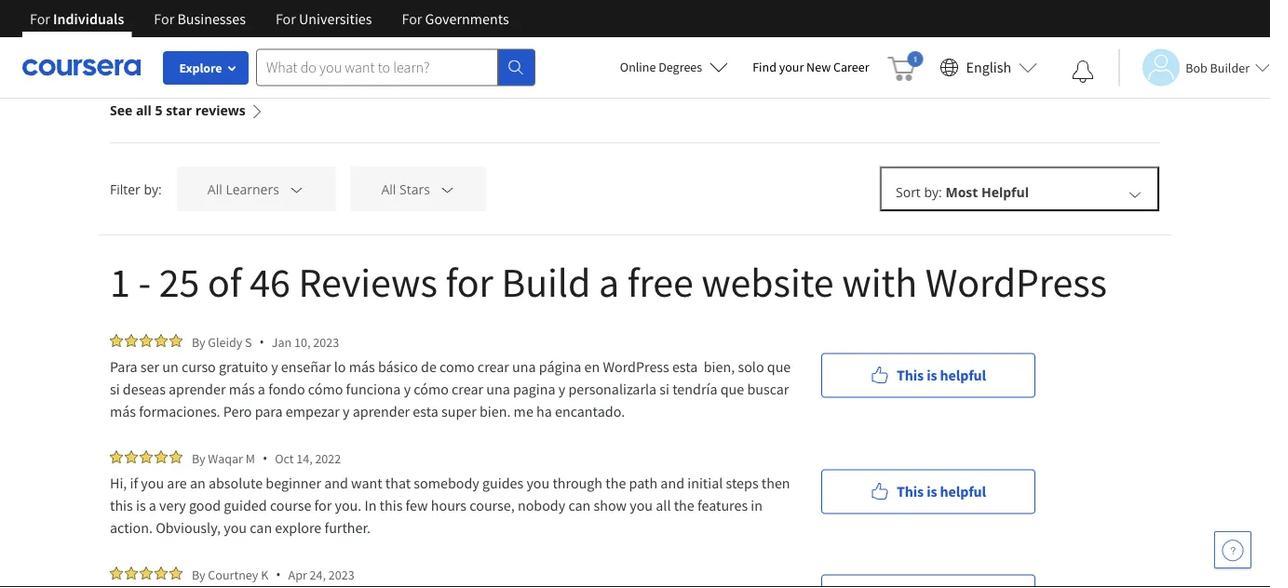Task type: locate. For each thing, give the bounding box(es) containing it.
career
[[833, 59, 869, 75]]

• for y
[[259, 333, 264, 351]]

in
[[751, 496, 763, 515]]

by courtney k • apr 24, 2023
[[192, 566, 354, 584]]

1 vertical spatial crear
[[452, 380, 483, 399]]

0 vertical spatial esta
[[672, 358, 698, 376]]

0 vertical spatial this
[[897, 366, 924, 385]]

• right s
[[259, 333, 264, 351]]

lo
[[334, 358, 346, 376]]

0 horizontal spatial esta
[[413, 402, 438, 421]]

new
[[807, 59, 831, 75]]

empezar
[[286, 402, 340, 421]]

by for curso
[[192, 334, 205, 351]]

for left universities
[[276, 9, 296, 28]]

can
[[568, 496, 591, 515], [250, 519, 272, 537]]

1 horizontal spatial can
[[568, 496, 591, 515]]

if
[[130, 474, 138, 493]]

1 vertical spatial que
[[720, 380, 744, 399]]

0 horizontal spatial si
[[110, 380, 120, 399]]

star
[[166, 102, 192, 119]]

the up the show
[[606, 474, 626, 493]]

by inside by waqar m • oct 14, 2022
[[192, 450, 205, 467]]

1 vertical spatial this is helpful button
[[821, 470, 1036, 515]]

2 chevron down image from the left
[[439, 181, 456, 198]]

by up the an
[[192, 450, 205, 467]]

1 vertical spatial wordpress
[[603, 358, 669, 376]]

are
[[167, 474, 187, 493]]

2 this from the left
[[380, 496, 403, 515]]

2 vertical spatial by
[[192, 567, 205, 583]]

s
[[245, 334, 252, 351]]

2023 inside by courtney k • apr 24, 2023
[[329, 567, 354, 583]]

this is helpful for para ser un curso gratuito y enseñar lo más básico de como crear una página en wordpress esta  bien, solo que si deseas aprender más a fondo cómo funciona y cómo crear una pagina y personalizarla si tendría que buscar más formaciones. pero para empezar y aprender esta super bien. me ha encantado.
[[897, 366, 986, 385]]

1 horizontal spatial for
[[446, 256, 493, 308]]

1 horizontal spatial si
[[660, 380, 670, 399]]

all stars
[[381, 181, 430, 198]]

1 horizontal spatial by:
[[924, 183, 942, 201]]

most
[[946, 183, 978, 201]]

for
[[30, 9, 50, 28], [154, 9, 174, 28], [276, 9, 296, 28], [402, 9, 422, 28]]

0 vertical spatial •
[[259, 333, 264, 351]]

0 vertical spatial this is helpful
[[897, 366, 986, 385]]

by up curso
[[192, 334, 205, 351]]

y right empezar
[[343, 402, 350, 421]]

si
[[110, 380, 120, 399], [660, 380, 670, 399]]

0 vertical spatial wordpress
[[925, 256, 1107, 308]]

all left 5
[[136, 102, 152, 119]]

filled star image down action.
[[140, 567, 153, 580]]

2023 inside by gleidy s • jan 10, 2023
[[313, 334, 339, 351]]

1 by from the top
[[192, 334, 205, 351]]

this is helpful for hi, if you are an absolute beginner and want that somebody guides you through the path and initial steps then this is a very good guided course for you. in this few hours course, nobody can show you all the features in action. obviously, you can explore further.
[[897, 483, 986, 501]]

me
[[514, 402, 533, 421]]

1 vertical spatial helpful
[[940, 483, 986, 501]]

1 horizontal spatial all
[[381, 181, 396, 198]]

2 helpful? from the left
[[725, 24, 779, 43]]

0 vertical spatial the
[[606, 474, 626, 493]]

universities
[[299, 9, 372, 28]]

y
[[271, 358, 278, 376], [404, 380, 411, 399], [559, 380, 565, 399], [343, 402, 350, 421]]

2 for from the left
[[154, 9, 174, 28]]

0 horizontal spatial all
[[136, 102, 152, 119]]

0 horizontal spatial cómo
[[308, 380, 343, 399]]

filled star image
[[140, 334, 153, 347], [169, 334, 183, 347], [110, 451, 123, 464], [169, 451, 183, 464], [140, 567, 153, 580], [169, 567, 183, 580]]

shopping cart: 1 item image
[[888, 51, 923, 81]]

4 for from the left
[[402, 9, 422, 28]]

2023 right the 10,
[[313, 334, 339, 351]]

0 vertical spatial crear
[[478, 358, 509, 376]]

3 by from the top
[[192, 567, 205, 583]]

of
[[208, 256, 242, 308]]

None search field
[[256, 49, 535, 86]]

you down guided
[[224, 519, 247, 537]]

• right m
[[262, 450, 267, 467]]

0 horizontal spatial una
[[486, 380, 510, 399]]

1 horizontal spatial a
[[258, 380, 265, 399]]

wordpress down helpful
[[925, 256, 1107, 308]]

2023 right 24,
[[329, 567, 354, 583]]

aprender down curso
[[169, 380, 226, 399]]

0 horizontal spatial the
[[606, 474, 626, 493]]

can down through at left bottom
[[568, 496, 591, 515]]

explore
[[275, 519, 322, 537]]

0 horizontal spatial wordpress
[[603, 358, 669, 376]]

1 all from the left
[[207, 181, 222, 198]]

cómo down the de
[[414, 380, 449, 399]]

explore button
[[163, 51, 249, 85]]

si left tendría
[[660, 380, 670, 399]]

2 horizontal spatial a
[[599, 256, 619, 308]]

online degrees
[[620, 59, 702, 75]]

1 this is helpful from the top
[[897, 366, 986, 385]]

0 horizontal spatial and
[[324, 474, 348, 493]]

3 for from the left
[[276, 9, 296, 28]]

1 si from the left
[[110, 380, 120, 399]]

helpful? button up explore
[[132, 11, 272, 56]]

que down bien,
[[720, 380, 744, 399]]

aprender down 'funciona'
[[353, 402, 410, 421]]

crear right como
[[478, 358, 509, 376]]

businesses
[[177, 9, 246, 28]]

beginner
[[266, 474, 321, 493]]

1 vertical spatial all
[[656, 496, 671, 515]]

cómo up empezar
[[308, 380, 343, 399]]

learners
[[226, 181, 279, 198]]

can down guided
[[250, 519, 272, 537]]

a left free
[[599, 256, 619, 308]]

una up bien.
[[486, 380, 510, 399]]

1 for from the left
[[30, 9, 50, 28]]

filter by:
[[110, 180, 162, 198]]

más down deseas
[[110, 402, 136, 421]]

1 vertical spatial 2023
[[329, 567, 354, 583]]

crear
[[478, 358, 509, 376], [452, 380, 483, 399]]

1 vertical spatial the
[[674, 496, 694, 515]]

wordpress inside para ser un curso gratuito y enseñar lo más básico de como crear una página en wordpress esta  bien, solo que si deseas aprender más a fondo cómo funciona y cómo crear una pagina y personalizarla si tendría que buscar más formaciones. pero para empezar y aprender esta super bien. me ha encantado.
[[603, 358, 669, 376]]

1 horizontal spatial and
[[661, 474, 684, 493]]

for left individuals on the left top of the page
[[30, 9, 50, 28]]

2023
[[313, 334, 339, 351], [329, 567, 354, 583]]

1 chevron down image from the left
[[288, 181, 305, 198]]

0 horizontal spatial aprender
[[169, 380, 226, 399]]

a left very on the left bottom of the page
[[149, 496, 156, 515]]

1 horizontal spatial all
[[656, 496, 671, 515]]

0 horizontal spatial helpful?
[[188, 24, 243, 43]]

helpful? up explore popup button
[[188, 24, 243, 43]]

and up you.
[[324, 474, 348, 493]]

helpful? for first helpful? button
[[188, 24, 243, 43]]

0 vertical spatial by
[[192, 334, 205, 351]]

online degrees button
[[605, 47, 743, 88]]

this
[[110, 496, 133, 515], [380, 496, 403, 515]]

2 by from the top
[[192, 450, 205, 467]]

1 horizontal spatial aprender
[[353, 402, 410, 421]]

chevron down image inside all stars button
[[439, 181, 456, 198]]

good
[[189, 496, 221, 515]]

by inside by gleidy s • jan 10, 2023
[[192, 334, 205, 351]]

0 horizontal spatial this
[[110, 496, 133, 515]]

see all 5 star reviews button
[[110, 78, 264, 142]]

esta
[[672, 358, 698, 376], [413, 402, 438, 421]]

for individuals
[[30, 9, 124, 28]]

1 this is helpful button from the top
[[821, 353, 1036, 398]]

explore
[[179, 60, 222, 76]]

all for all stars
[[381, 181, 396, 198]]

by: right sort
[[924, 183, 942, 201]]

chevron down image inside all learners button
[[288, 181, 305, 198]]

1 vertical spatial this
[[897, 483, 924, 501]]

this right 'in'
[[380, 496, 403, 515]]

0 vertical spatial all
[[136, 102, 152, 119]]

0 horizontal spatial helpful? button
[[132, 11, 272, 56]]

1 horizontal spatial wordpress
[[925, 256, 1107, 308]]

2 vertical spatial más
[[110, 402, 136, 421]]

chevron down image right stars on the left of the page
[[439, 181, 456, 198]]

0 vertical spatial 2023
[[313, 334, 339, 351]]

1 horizontal spatial this
[[380, 496, 403, 515]]

2 horizontal spatial más
[[349, 358, 375, 376]]

see
[[110, 102, 132, 119]]

your
[[779, 59, 804, 75]]

all down path
[[656, 496, 671, 515]]

1 horizontal spatial que
[[767, 358, 791, 376]]

for left you.
[[314, 496, 332, 515]]

0 vertical spatial helpful
[[940, 366, 986, 385]]

1 vertical spatial •
[[262, 450, 267, 467]]

1 vertical spatial a
[[258, 380, 265, 399]]

by: right filter
[[144, 180, 162, 198]]

build
[[501, 256, 591, 308]]

helpful? up the find on the top right of the page
[[725, 24, 779, 43]]

degrees
[[659, 59, 702, 75]]

una up pagina
[[512, 358, 536, 376]]

sort
[[896, 183, 921, 201]]

0 horizontal spatial más
[[110, 402, 136, 421]]

esta left super
[[413, 402, 438, 421]]

helpful? button up the find on the top right of the page
[[669, 11, 809, 56]]

1 helpful from the top
[[940, 366, 986, 385]]

wordpress up the personalizarla
[[603, 358, 669, 376]]

2 and from the left
[[661, 474, 684, 493]]

1 this from the top
[[897, 366, 924, 385]]

the
[[606, 474, 626, 493], [674, 496, 694, 515]]

2 this is helpful from the top
[[897, 483, 986, 501]]

chevron down image right 'learners'
[[288, 181, 305, 198]]

all inside button
[[136, 102, 152, 119]]

24,
[[310, 567, 326, 583]]

the down initial
[[674, 496, 694, 515]]

is for hi, if you are an absolute beginner and want that somebody guides you through the path and initial steps then this is a very good guided course for you. in this few hours course, nobody can show you all the features in action. obviously, you can explore further.
[[927, 483, 937, 501]]

0 horizontal spatial a
[[149, 496, 156, 515]]

2 all from the left
[[381, 181, 396, 198]]

-
[[138, 256, 151, 308]]

1 vertical spatial can
[[250, 519, 272, 537]]

oct
[[275, 450, 294, 467]]

this down 'hi,'
[[110, 496, 133, 515]]

0 horizontal spatial for
[[314, 496, 332, 515]]

1 vertical spatial this is helpful
[[897, 483, 986, 501]]

help center image
[[1222, 539, 1244, 562]]

all for all learners
[[207, 181, 222, 198]]

in
[[365, 496, 377, 515]]

esta up tendría
[[672, 358, 698, 376]]

apr
[[288, 567, 307, 583]]

filled star image
[[110, 334, 123, 347], [125, 334, 138, 347], [155, 334, 168, 347], [125, 451, 138, 464], [140, 451, 153, 464], [155, 451, 168, 464], [110, 567, 123, 580], [125, 567, 138, 580], [155, 567, 168, 580]]

1 vertical spatial by
[[192, 450, 205, 467]]

you.
[[335, 496, 362, 515]]

helpful for hi, if you are an absolute beginner and want that somebody guides you through the path and initial steps then this is a very good guided course for you. in this few hours course, nobody can show you all the features in action. obviously, you can explore further.
[[940, 483, 986, 501]]

1 horizontal spatial más
[[229, 380, 255, 399]]

más down gratuito
[[229, 380, 255, 399]]

que up buscar
[[767, 358, 791, 376]]

0 horizontal spatial by:
[[144, 180, 162, 198]]

by left courtney
[[192, 567, 205, 583]]

for inside hi, if you are an absolute beginner and want that somebody guides you through the path and initial steps then this is a very good guided course for you. in this few hours course, nobody can show you all the features in action. obviously, you can explore further.
[[314, 496, 332, 515]]

personalizarla
[[568, 380, 657, 399]]

1 vertical spatial for
[[314, 496, 332, 515]]

for left the governments at the top left of the page
[[402, 9, 422, 28]]

2 vertical spatial a
[[149, 496, 156, 515]]

0 vertical spatial this is helpful button
[[821, 353, 1036, 398]]

•
[[259, 333, 264, 351], [262, 450, 267, 467], [276, 566, 281, 584]]

1 horizontal spatial cómo
[[414, 380, 449, 399]]

for for governments
[[402, 9, 422, 28]]

• right k
[[276, 566, 281, 584]]

1 horizontal spatial helpful?
[[725, 24, 779, 43]]

by waqar m • oct 14, 2022
[[192, 450, 341, 467]]

an
[[190, 474, 206, 493]]

2 this from the top
[[897, 483, 924, 501]]

What do you want to learn? text field
[[256, 49, 498, 86]]

0 horizontal spatial can
[[250, 519, 272, 537]]

governments
[[425, 9, 509, 28]]

all stars button
[[351, 167, 487, 211]]

1 horizontal spatial chevron down image
[[439, 181, 456, 198]]

2 helpful from the top
[[940, 483, 986, 501]]

10,
[[294, 334, 311, 351]]

all left 'learners'
[[207, 181, 222, 198]]

y down básico
[[404, 380, 411, 399]]

is for para ser un curso gratuito y enseñar lo más básico de como crear una página en wordpress esta  bien, solo que si deseas aprender más a fondo cómo funciona y cómo crear una pagina y personalizarla si tendría que buscar más formaciones. pero para empezar y aprender esta super bien. me ha encantado.
[[927, 366, 937, 385]]

filled star image up ser
[[140, 334, 153, 347]]

a up para
[[258, 380, 265, 399]]

0 vertical spatial más
[[349, 358, 375, 376]]

1 - 25 of 46 reviews for build a free website with wordpress
[[110, 256, 1107, 308]]

básico
[[378, 358, 418, 376]]

is
[[927, 366, 937, 385], [927, 483, 937, 501], [136, 496, 146, 515]]

1 helpful? from the left
[[188, 24, 243, 43]]

1 horizontal spatial una
[[512, 358, 536, 376]]

crear up super
[[452, 380, 483, 399]]

curso
[[182, 358, 216, 376]]

for left build
[[446, 256, 493, 308]]

5
[[155, 102, 163, 119]]

by
[[192, 334, 205, 351], [192, 450, 205, 467], [192, 567, 205, 583]]

show
[[594, 496, 627, 515]]

for left businesses on the top
[[154, 9, 174, 28]]

for for businesses
[[154, 9, 174, 28]]

all left stars on the left of the page
[[381, 181, 396, 198]]

for for individuals
[[30, 9, 50, 28]]

chevron down image
[[288, 181, 305, 198], [439, 181, 456, 198]]

0 horizontal spatial chevron down image
[[288, 181, 305, 198]]

más right the lo
[[349, 358, 375, 376]]

and right path
[[661, 474, 684, 493]]

si down para
[[110, 380, 120, 399]]

show notifications image
[[1072, 61, 1094, 83]]

this is helpful button for hi, if you are an absolute beginner and want that somebody guides you through the path and initial steps then this is a very good guided course for you. in this few hours course, nobody can show you all the features in action. obviously, you can explore further.
[[821, 470, 1036, 515]]

1 horizontal spatial helpful? button
[[669, 11, 809, 56]]

by inside by courtney k • apr 24, 2023
[[192, 567, 205, 583]]

all
[[136, 102, 152, 119], [656, 496, 671, 515]]

0 vertical spatial aprender
[[169, 380, 226, 399]]

filled star image up 'hi,'
[[110, 451, 123, 464]]

2 this is helpful button from the top
[[821, 470, 1036, 515]]

0 horizontal spatial all
[[207, 181, 222, 198]]

individuals
[[53, 9, 124, 28]]

a
[[599, 256, 619, 308], [258, 380, 265, 399], [149, 496, 156, 515]]



Task type: vqa. For each thing, say whether or not it's contained in the screenshot.
EARN A DEGREE FROM WORLD-CLASS UNIVERSITIES - 100% ONLINE
no



Task type: describe. For each thing, give the bounding box(es) containing it.
1
[[110, 256, 130, 308]]

hi,
[[110, 474, 127, 493]]

path
[[629, 474, 658, 493]]

en
[[584, 358, 600, 376]]

0 vertical spatial una
[[512, 358, 536, 376]]

is inside hi, if you are an absolute beginner and want that somebody guides you through the path and initial steps then this is a very good guided course for you. in this few hours course, nobody can show you all the features in action. obviously, you can explore further.
[[136, 496, 146, 515]]

2023 for by gleidy s • jan 10, 2023
[[313, 334, 339, 351]]

a inside para ser un curso gratuito y enseñar lo más básico de como crear una página en wordpress esta  bien, solo que si deseas aprender más a fondo cómo funciona y cómo crear una pagina y personalizarla si tendría que buscar más formaciones. pero para empezar y aprender esta super bien. me ha encantado.
[[258, 380, 265, 399]]

free
[[627, 256, 693, 308]]

english button
[[933, 37, 1045, 98]]

página
[[539, 358, 581, 376]]

1 horizontal spatial the
[[674, 496, 694, 515]]

para
[[110, 358, 138, 376]]

1 cómo from the left
[[308, 380, 343, 399]]

solo
[[738, 358, 764, 376]]

course
[[270, 496, 311, 515]]

you down path
[[630, 496, 653, 515]]

with
[[842, 256, 917, 308]]

helpful? for 1st helpful? button from the right
[[725, 24, 779, 43]]

de
[[421, 358, 437, 376]]

pagina
[[513, 380, 556, 399]]

gratuito
[[219, 358, 268, 376]]

bien,
[[704, 358, 735, 376]]

reviews
[[195, 102, 246, 119]]

chevron down image for stars
[[439, 181, 456, 198]]

2 helpful? button from the left
[[669, 11, 809, 56]]

helpful
[[982, 183, 1029, 201]]

helpful for para ser un curso gratuito y enseñar lo más básico de como crear una página en wordpress esta  bien, solo que si deseas aprender más a fondo cómo funciona y cómo crear una pagina y personalizarla si tendría que buscar más formaciones. pero para empezar y aprender esta super bien. me ha encantado.
[[940, 366, 986, 385]]

jan
[[272, 334, 292, 351]]

0 vertical spatial for
[[446, 256, 493, 308]]

ha
[[536, 402, 552, 421]]

1 helpful? button from the left
[[132, 11, 272, 56]]

2023 for by courtney k • apr 24, 2023
[[329, 567, 354, 583]]

by: for filter
[[144, 180, 162, 198]]

bob
[[1186, 59, 1208, 76]]

0 horizontal spatial que
[[720, 380, 744, 399]]

gleidy
[[208, 334, 242, 351]]

see all 5 star reviews
[[110, 102, 246, 119]]

action.
[[110, 519, 153, 537]]

course,
[[470, 496, 515, 515]]

bob builder
[[1186, 59, 1250, 76]]

find
[[753, 59, 777, 75]]

website
[[702, 256, 834, 308]]

find your new career link
[[743, 56, 879, 79]]

coursera image
[[22, 52, 141, 82]]

1 vertical spatial aprender
[[353, 402, 410, 421]]

sort by: most helpful
[[896, 183, 1029, 201]]

1 vertical spatial esta
[[413, 402, 438, 421]]

k
[[261, 567, 268, 583]]

stars
[[400, 181, 430, 198]]

m
[[246, 450, 255, 467]]

english
[[966, 58, 1012, 77]]

this for hi, if you are an absolute beginner and want that somebody guides you through the path and initial steps then this is a very good guided course for you. in this few hours course, nobody can show you all the features in action. obviously, you can explore further.
[[897, 483, 924, 501]]

nobody
[[518, 496, 565, 515]]

features
[[697, 496, 748, 515]]

bob builder button
[[1119, 49, 1270, 86]]

fondo
[[268, 380, 305, 399]]

by for are
[[192, 450, 205, 467]]

buscar
[[747, 380, 789, 399]]

0 vertical spatial que
[[767, 358, 791, 376]]

• for absolute
[[262, 450, 267, 467]]

few
[[406, 496, 428, 515]]

bien.
[[480, 402, 511, 421]]

obviously,
[[156, 519, 221, 537]]

for businesses
[[154, 9, 246, 28]]

banner navigation
[[15, 0, 524, 37]]

guides
[[482, 474, 524, 493]]

that
[[385, 474, 411, 493]]

filled star image up are
[[169, 451, 183, 464]]

further.
[[325, 519, 371, 537]]

filter
[[110, 180, 140, 198]]

chevron down image for learners
[[288, 181, 305, 198]]

1 vertical spatial una
[[486, 380, 510, 399]]

enseñar
[[281, 358, 331, 376]]

for for universities
[[276, 9, 296, 28]]

2 vertical spatial •
[[276, 566, 281, 584]]

filled star image up un at bottom left
[[169, 334, 183, 347]]

initial
[[687, 474, 723, 493]]

for governments
[[402, 9, 509, 28]]

all learners
[[207, 181, 279, 198]]

46
[[250, 256, 290, 308]]

this is helpful button for para ser un curso gratuito y enseñar lo más básico de como crear una página en wordpress esta  bien, solo que si deseas aprender más a fondo cómo funciona y cómo crear una pagina y personalizarla si tendría que buscar más formaciones. pero para empezar y aprender esta super bien. me ha encantado.
[[821, 353, 1036, 398]]

2022
[[315, 450, 341, 467]]

ser
[[140, 358, 159, 376]]

steps
[[726, 474, 759, 493]]

funciona
[[346, 380, 401, 399]]

all inside hi, if you are an absolute beginner and want that somebody guides you through the path and initial steps then this is a very good guided course for you. in this few hours course, nobody can show you all the features in action. obviously, you can explore further.
[[656, 496, 671, 515]]

filled star image down obviously,
[[169, 567, 183, 580]]

un
[[162, 358, 179, 376]]

1 this from the left
[[110, 496, 133, 515]]

this for para ser un curso gratuito y enseñar lo más básico de como crear una página en wordpress esta  bien, solo que si deseas aprender más a fondo cómo funciona y cómo crear una pagina y personalizarla si tendría que buscar más formaciones. pero para empezar y aprender esta super bien. me ha encantado.
[[897, 366, 924, 385]]

14,
[[296, 450, 313, 467]]

2 cómo from the left
[[414, 380, 449, 399]]

through
[[553, 474, 603, 493]]

very
[[159, 496, 186, 515]]

by gleidy s • jan 10, 2023
[[192, 333, 339, 351]]

1 and from the left
[[324, 474, 348, 493]]

tendría
[[673, 380, 717, 399]]

y up fondo
[[271, 358, 278, 376]]

0 vertical spatial can
[[568, 496, 591, 515]]

then
[[762, 474, 790, 493]]

for universities
[[276, 9, 372, 28]]

1 vertical spatial más
[[229, 380, 255, 399]]

by: for sort
[[924, 183, 942, 201]]

chevron down image
[[1127, 186, 1144, 202]]

a inside hi, if you are an absolute beginner and want that somebody guides you through the path and initial steps then this is a very good guided course for you. in this few hours course, nobody can show you all the features in action. obviously, you can explore further.
[[149, 496, 156, 515]]

find your new career
[[753, 59, 869, 75]]

como
[[440, 358, 475, 376]]

2 si from the left
[[660, 380, 670, 399]]

courtney
[[208, 567, 258, 583]]

1 horizontal spatial esta
[[672, 358, 698, 376]]

y down página
[[559, 380, 565, 399]]

you up nobody
[[527, 474, 550, 493]]

deseas
[[123, 380, 166, 399]]

0 vertical spatial a
[[599, 256, 619, 308]]

hours
[[431, 496, 467, 515]]

para
[[255, 402, 283, 421]]

pero
[[223, 402, 252, 421]]

want
[[351, 474, 382, 493]]

online
[[620, 59, 656, 75]]

guided
[[224, 496, 267, 515]]

waqar
[[208, 450, 243, 467]]

you right the if
[[141, 474, 164, 493]]



